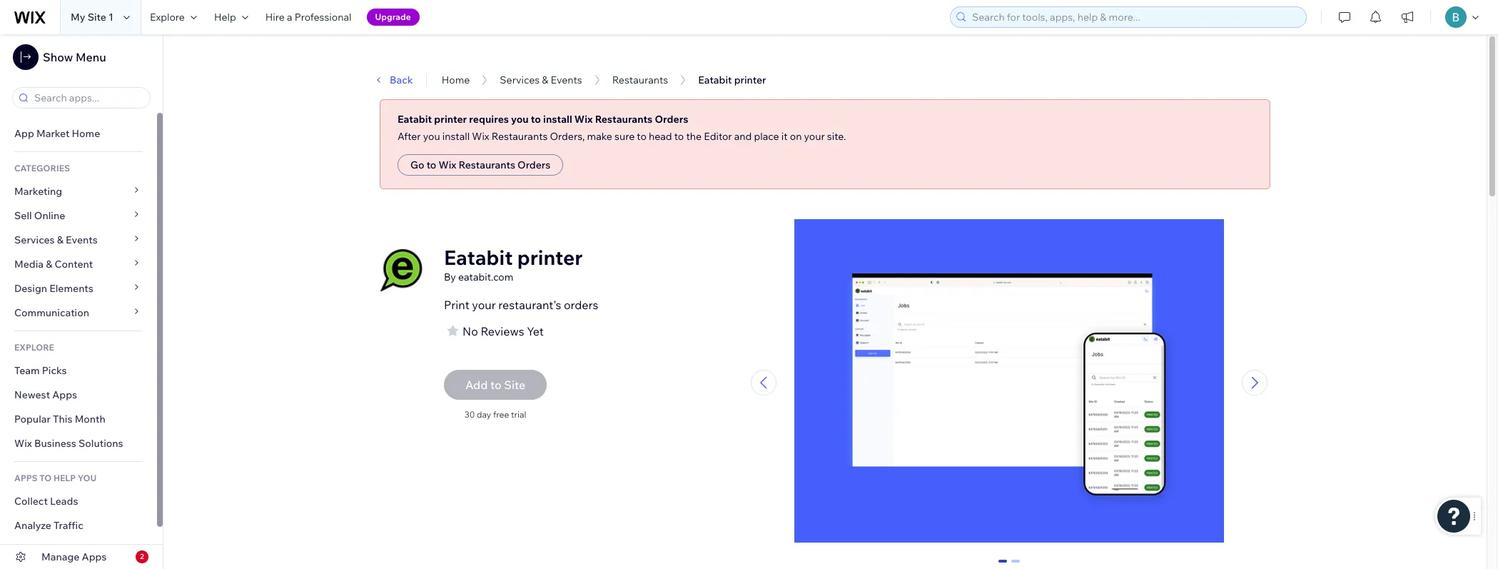 Task type: locate. For each thing, give the bounding box(es) containing it.
collect leads
[[14, 495, 78, 508]]

printer
[[735, 74, 767, 86], [434, 113, 467, 126], [518, 245, 583, 270]]

events inside sidebar element
[[66, 234, 98, 246]]

on
[[790, 130, 802, 143]]

install down the requires
[[443, 130, 470, 143]]

to right sure
[[637, 130, 647, 143]]

2 vertical spatial &
[[46, 258, 52, 271]]

0 vertical spatial you
[[511, 113, 529, 126]]

sidebar element
[[0, 34, 164, 569]]

1 vertical spatial install
[[443, 130, 470, 143]]

1 vertical spatial &
[[57, 234, 64, 246]]

&
[[542, 74, 549, 86], [57, 234, 64, 246], [46, 258, 52, 271]]

0 horizontal spatial your
[[472, 298, 496, 312]]

1
[[109, 11, 113, 24]]

apps up this
[[52, 388, 77, 401]]

1 horizontal spatial services & events
[[500, 74, 583, 86]]

services & events link up content
[[0, 228, 157, 252]]

communication link
[[0, 301, 157, 325]]

0 vertical spatial apps
[[52, 388, 77, 401]]

interact with visitors link
[[0, 538, 157, 562]]

install
[[544, 113, 573, 126], [443, 130, 470, 143]]

home up the requires
[[442, 74, 470, 86]]

0 horizontal spatial eatabit
[[398, 113, 432, 126]]

orders
[[655, 113, 689, 126], [518, 159, 551, 171]]

1 horizontal spatial orders
[[655, 113, 689, 126]]

services down sell online
[[14, 234, 55, 246]]

sell
[[14, 209, 32, 222]]

services & events inside sidebar element
[[14, 234, 98, 246]]

0 horizontal spatial install
[[443, 130, 470, 143]]

0 vertical spatial eatabit
[[699, 74, 732, 86]]

to left the
[[675, 130, 684, 143]]

1 vertical spatial services & events
[[14, 234, 98, 246]]

team picks
[[14, 364, 67, 377]]

interact with visitors
[[14, 543, 112, 556]]

with
[[54, 543, 74, 556]]

to inside go to wix restaurants orders button
[[427, 159, 437, 171]]

1 horizontal spatial services & events link
[[500, 74, 583, 86]]

to
[[531, 113, 541, 126], [637, 130, 647, 143], [675, 130, 684, 143], [427, 159, 437, 171]]

0 vertical spatial services
[[500, 74, 540, 86]]

30
[[465, 409, 475, 420]]

wix down popular
[[14, 437, 32, 450]]

hire
[[265, 11, 285, 24]]

eatabit inside "eatabit printer requires you to install wix restaurants orders after you install wix restaurants orders, make sure to head to the editor and place it on your site."
[[398, 113, 432, 126]]

no reviews yet
[[463, 324, 544, 338]]

to right go
[[427, 159, 437, 171]]

communication
[[14, 306, 92, 319]]

orders down orders,
[[518, 159, 551, 171]]

1 horizontal spatial your
[[804, 130, 825, 143]]

home
[[442, 74, 470, 86], [72, 127, 100, 140]]

1 vertical spatial orders
[[518, 159, 551, 171]]

printer inside eatabit printer button
[[735, 74, 767, 86]]

1 vertical spatial your
[[472, 298, 496, 312]]

printer inside eatabit printer by eatabit.com
[[518, 245, 583, 270]]

services & events up orders,
[[500, 74, 583, 86]]

site.
[[828, 130, 847, 143]]

1 vertical spatial apps
[[82, 551, 107, 563]]

home link
[[442, 74, 470, 86]]

0 horizontal spatial &
[[46, 258, 52, 271]]

services up the requires
[[500, 74, 540, 86]]

sell online
[[14, 209, 65, 222]]

1 horizontal spatial apps
[[82, 551, 107, 563]]

restaurants inside button
[[459, 159, 516, 171]]

editor
[[704, 130, 732, 143]]

analyze
[[14, 519, 51, 532]]

1 vertical spatial you
[[423, 130, 440, 143]]

2 horizontal spatial printer
[[735, 74, 767, 86]]

1 horizontal spatial printer
[[518, 245, 583, 270]]

your
[[804, 130, 825, 143], [472, 298, 496, 312]]

analyze traffic link
[[0, 513, 157, 538]]

home right market
[[72, 127, 100, 140]]

wix down the requires
[[472, 130, 490, 143]]

0 horizontal spatial printer
[[434, 113, 467, 126]]

wix right go
[[439, 159, 457, 171]]

team
[[14, 364, 40, 377]]

eatabit up editor
[[699, 74, 732, 86]]

free
[[493, 409, 509, 420]]

printer for eatabit printer
[[735, 74, 767, 86]]

0 horizontal spatial home
[[72, 127, 100, 140]]

requires
[[469, 113, 509, 126]]

0 horizontal spatial services & events link
[[0, 228, 157, 252]]

hire a professional
[[265, 11, 352, 24]]

eatabit printer by eatabit.com
[[444, 245, 583, 284]]

printer up the restaurant's
[[518, 245, 583, 270]]

events
[[551, 74, 583, 86], [66, 234, 98, 246]]

0 vertical spatial services & events
[[500, 74, 583, 86]]

orders inside button
[[518, 159, 551, 171]]

eatabit up 'eatabit.com'
[[444, 245, 513, 270]]

place
[[754, 130, 780, 143]]

wix
[[575, 113, 593, 126], [472, 130, 490, 143], [439, 159, 457, 171], [14, 437, 32, 450]]

design elements link
[[0, 276, 157, 301]]

0 horizontal spatial services & events
[[14, 234, 98, 246]]

apps
[[52, 388, 77, 401], [82, 551, 107, 563]]

eatabit inside button
[[699, 74, 732, 86]]

0 vertical spatial orders
[[655, 113, 689, 126]]

1 vertical spatial eatabit
[[398, 113, 432, 126]]

0 horizontal spatial services
[[14, 234, 55, 246]]

orders,
[[550, 130, 585, 143]]

month
[[75, 413, 106, 426]]

eatabit printer logo image
[[380, 249, 423, 292]]

leads
[[50, 495, 78, 508]]

0 vertical spatial printer
[[735, 74, 767, 86]]

restaurant's
[[499, 298, 562, 312]]

printer up and
[[735, 74, 767, 86]]

printer inside "eatabit printer requires you to install wix restaurants orders after you install wix restaurants orders, make sure to head to the editor and place it on your site."
[[434, 113, 467, 126]]

back
[[390, 74, 413, 86]]

it
[[782, 130, 788, 143]]

site
[[88, 11, 106, 24]]

2 horizontal spatial &
[[542, 74, 549, 86]]

Search apps... field
[[30, 88, 146, 108]]

you right the requires
[[511, 113, 529, 126]]

services & events link up orders,
[[500, 74, 583, 86]]

popular this month
[[14, 413, 106, 426]]

2 horizontal spatial eatabit
[[699, 74, 732, 86]]

after
[[398, 130, 421, 143]]

1 vertical spatial services
[[14, 234, 55, 246]]

0 horizontal spatial apps
[[52, 388, 77, 401]]

design
[[14, 282, 47, 295]]

1 vertical spatial events
[[66, 234, 98, 246]]

wix business solutions link
[[0, 431, 157, 456]]

events up orders,
[[551, 74, 583, 86]]

eatabit inside eatabit printer by eatabit.com
[[444, 245, 513, 270]]

printer left the requires
[[434, 113, 467, 126]]

design elements
[[14, 282, 93, 295]]

your right on
[[804, 130, 825, 143]]

services
[[500, 74, 540, 86], [14, 234, 55, 246]]

your right print
[[472, 298, 496, 312]]

wix inside sidebar element
[[14, 437, 32, 450]]

0 vertical spatial install
[[544, 113, 573, 126]]

1 horizontal spatial events
[[551, 74, 583, 86]]

& inside media & content link
[[46, 258, 52, 271]]

events down sell online 'link'
[[66, 234, 98, 246]]

2 vertical spatial printer
[[518, 245, 583, 270]]

0 horizontal spatial orders
[[518, 159, 551, 171]]

market
[[36, 127, 70, 140]]

popular
[[14, 413, 51, 426]]

wix inside button
[[439, 159, 457, 171]]

eatabit
[[699, 74, 732, 86], [398, 113, 432, 126], [444, 245, 513, 270]]

1 vertical spatial services & events link
[[0, 228, 157, 252]]

1 horizontal spatial you
[[511, 113, 529, 126]]

eatabit up after
[[398, 113, 432, 126]]

1 horizontal spatial services
[[500, 74, 540, 86]]

2 vertical spatial eatabit
[[444, 245, 513, 270]]

trial
[[511, 409, 527, 420]]

apps right with
[[82, 551, 107, 563]]

services & events up media & content
[[14, 234, 98, 246]]

install up orders,
[[544, 113, 573, 126]]

0 horizontal spatial you
[[423, 130, 440, 143]]

orders up the head
[[655, 113, 689, 126]]

1 vertical spatial home
[[72, 127, 100, 140]]

1 horizontal spatial home
[[442, 74, 470, 86]]

1 horizontal spatial eatabit
[[444, 245, 513, 270]]

0 vertical spatial your
[[804, 130, 825, 143]]

manage apps
[[41, 551, 107, 563]]

you right after
[[423, 130, 440, 143]]

0 horizontal spatial events
[[66, 234, 98, 246]]

1 vertical spatial printer
[[434, 113, 467, 126]]



Task type: describe. For each thing, give the bounding box(es) containing it.
home inside sidebar element
[[72, 127, 100, 140]]

picks
[[42, 364, 67, 377]]

eatabit.com
[[458, 271, 514, 284]]

0 vertical spatial home
[[442, 74, 470, 86]]

marketing link
[[0, 179, 157, 204]]

print
[[444, 298, 470, 312]]

1 horizontal spatial install
[[544, 113, 573, 126]]

interact
[[14, 543, 51, 556]]

Search for tools, apps, help & more... field
[[968, 7, 1303, 27]]

elements
[[49, 282, 93, 295]]

app market home
[[14, 127, 100, 140]]

and
[[735, 130, 752, 143]]

newest
[[14, 388, 50, 401]]

back button
[[373, 74, 413, 86]]

the
[[687, 130, 702, 143]]

apps to help you
[[14, 473, 97, 483]]

help
[[53, 473, 76, 483]]

wix up "make"
[[575, 113, 593, 126]]

eatabit for eatabit printer
[[699, 74, 732, 86]]

orders
[[564, 298, 599, 312]]

this
[[53, 413, 72, 426]]

apps for newest apps
[[52, 388, 77, 401]]

solutions
[[79, 437, 123, 450]]

your inside "eatabit printer requires you to install wix restaurants orders after you install wix restaurants orders, make sure to head to the editor and place it on your site."
[[804, 130, 825, 143]]

show menu
[[43, 50, 106, 64]]

eatabit printer preview 0 image
[[795, 219, 1225, 550]]

traffic
[[54, 519, 83, 532]]

show menu button
[[13, 44, 106, 70]]

app market home link
[[0, 121, 157, 146]]

printer for eatabit printer by eatabit.com
[[518, 245, 583, 270]]

apps
[[14, 473, 38, 483]]

restaurants link
[[613, 74, 669, 86]]

0 vertical spatial events
[[551, 74, 583, 86]]

you
[[78, 473, 97, 483]]

go to wix restaurants orders
[[411, 159, 551, 171]]

by
[[444, 271, 456, 284]]

media
[[14, 258, 44, 271]]

sell online link
[[0, 204, 157, 228]]

help button
[[206, 0, 257, 34]]

eatabit printer requires you to install wix restaurants orders after you install wix restaurants orders, make sure to head to the editor and place it on your site.
[[398, 113, 847, 143]]

categories
[[14, 163, 70, 174]]

my site 1
[[71, 11, 113, 24]]

analyze traffic
[[14, 519, 83, 532]]

a
[[287, 11, 292, 24]]

popular this month link
[[0, 407, 157, 431]]

wix business solutions
[[14, 437, 123, 450]]

eatabit for eatabit printer by eatabit.com
[[444, 245, 513, 270]]

0 vertical spatial services & events link
[[500, 74, 583, 86]]

eatabit printer button
[[691, 69, 774, 91]]

no
[[463, 324, 478, 338]]

reviews
[[481, 324, 525, 338]]

to right the requires
[[531, 113, 541, 126]]

upgrade
[[375, 11, 411, 22]]

app
[[14, 127, 34, 140]]

printer for eatabit printer requires you to install wix restaurants orders after you install wix restaurants orders, make sure to head to the editor and place it on your site.
[[434, 113, 467, 126]]

upgrade button
[[367, 9, 420, 26]]

explore
[[150, 11, 185, 24]]

go
[[411, 159, 425, 171]]

orders inside "eatabit printer requires you to install wix restaurants orders after you install wix restaurants orders, make sure to head to the editor and place it on your site."
[[655, 113, 689, 126]]

online
[[34, 209, 65, 222]]

menu
[[76, 50, 106, 64]]

to
[[39, 473, 52, 483]]

business
[[34, 437, 76, 450]]

go to wix restaurants orders button
[[398, 154, 564, 176]]

1 horizontal spatial &
[[57, 234, 64, 246]]

day
[[477, 409, 492, 420]]

eatabit for eatabit printer requires you to install wix restaurants orders after you install wix restaurants orders, make sure to head to the editor and place it on your site.
[[398, 113, 432, 126]]

2
[[140, 552, 144, 561]]

sure
[[615, 130, 635, 143]]

head
[[649, 130, 672, 143]]

professional
[[295, 11, 352, 24]]

content
[[55, 258, 93, 271]]

newest apps
[[14, 388, 77, 401]]

my
[[71, 11, 85, 24]]

media & content link
[[0, 252, 157, 276]]

team picks link
[[0, 358, 157, 383]]

make
[[587, 130, 613, 143]]

services inside sidebar element
[[14, 234, 55, 246]]

30 day free trial
[[465, 409, 527, 420]]

eatabit printer
[[699, 74, 767, 86]]

collect leads link
[[0, 489, 157, 513]]

visitors
[[76, 543, 112, 556]]

manage
[[41, 551, 80, 563]]

0 vertical spatial &
[[542, 74, 549, 86]]

marketing
[[14, 185, 62, 198]]

yet
[[527, 324, 544, 338]]

show
[[43, 50, 73, 64]]

explore
[[14, 342, 54, 353]]

collect
[[14, 495, 48, 508]]

apps for manage apps
[[82, 551, 107, 563]]

hire a professional link
[[257, 0, 360, 34]]



Task type: vqa. For each thing, say whether or not it's contained in the screenshot.
eCommerce
no



